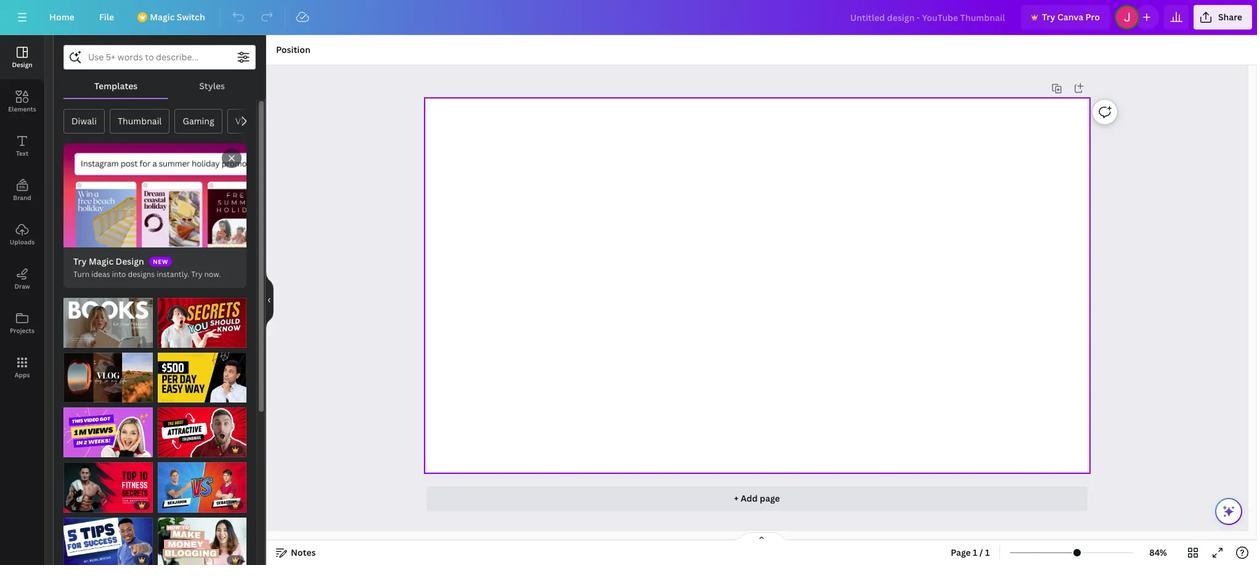 Task type: vqa. For each thing, say whether or not it's contained in the screenshot.
Greg Robinson icon
no



Task type: describe. For each thing, give the bounding box(es) containing it.
grey white modern book typography mindset youtube thumbnail image
[[63, 298, 153, 348]]

try magic design
[[73, 255, 144, 267]]

into
[[112, 269, 126, 280]]

share button
[[1194, 5, 1252, 30]]

most attractive youtube thumbnail image
[[157, 408, 247, 458]]

try for try magic design
[[73, 255, 87, 267]]

most attractive youtube thumbnail group
[[157, 401, 247, 458]]

84% button
[[1138, 544, 1178, 563]]

thumbnail button
[[110, 109, 170, 134]]

canva assistant image
[[1222, 505, 1236, 520]]

notes button
[[271, 544, 321, 563]]

try for try canva pro
[[1042, 11, 1056, 23]]

share
[[1218, 11, 1243, 23]]

fitness channel youtube thumbnail image
[[63, 463, 153, 513]]

big text how to youtube thumbnail group
[[157, 511, 247, 566]]

show pages image
[[732, 533, 791, 542]]

home
[[49, 11, 74, 23]]

canva
[[1058, 11, 1084, 23]]

84%
[[1150, 547, 1167, 559]]

magic switch button
[[129, 5, 215, 30]]

side panel tab list
[[0, 35, 44, 390]]

/
[[980, 547, 983, 559]]

elements
[[8, 105, 36, 113]]

ideas
[[91, 269, 110, 280]]

2 vertical spatial try
[[191, 269, 202, 280]]

designs
[[128, 269, 155, 280]]

add
[[741, 493, 758, 505]]

new
[[153, 257, 168, 266]]

brand
[[13, 194, 31, 202]]

+ add page button
[[426, 487, 1088, 512]]

design button
[[0, 35, 44, 80]]

pro
[[1086, 11, 1100, 23]]

magic inside button
[[150, 11, 175, 23]]

brand button
[[0, 168, 44, 213]]

instagram post for a summer holiday promo image
[[63, 144, 247, 247]]

design inside design button
[[12, 60, 32, 69]]

blue success guide tips youtube thumbnails image
[[63, 518, 153, 566]]

text
[[16, 149, 28, 158]]

yellow & black earn money youtube thumbnail group
[[157, 346, 247, 403]]

apps button
[[0, 346, 44, 390]]

notes
[[291, 547, 316, 559]]

1 horizontal spatial design
[[116, 255, 144, 267]]

+
[[734, 493, 739, 505]]

gaming
[[183, 115, 214, 127]]

1 vertical spatial magic
[[89, 255, 114, 267]]

2 1 from the left
[[985, 547, 990, 559]]

big text how to youtube thumbnail image
[[157, 518, 247, 566]]

apps
[[15, 371, 30, 380]]

file
[[99, 11, 114, 23]]

styles
[[199, 80, 225, 92]]

page
[[951, 547, 971, 559]]



Task type: locate. For each thing, give the bounding box(es) containing it.
templates
[[94, 80, 138, 92]]

1 1 from the left
[[973, 547, 978, 559]]

templates button
[[63, 75, 168, 98]]

1 vertical spatial design
[[116, 255, 144, 267]]

blue red comic creative versus youtube thumbnail image
[[157, 463, 247, 513]]

main menu bar
[[0, 0, 1257, 35]]

purple creative livestream youtube thumbnail image
[[63, 408, 153, 458]]

position button
[[271, 40, 315, 60]]

2 horizontal spatial try
[[1042, 11, 1056, 23]]

now.
[[204, 269, 221, 280]]

vlog button
[[227, 109, 262, 134]]

grey white modern book typography mindset youtube thumbnail group
[[63, 291, 153, 348]]

1 right /
[[985, 547, 990, 559]]

0 vertical spatial design
[[12, 60, 32, 69]]

diwali button
[[63, 109, 105, 134]]

turn
[[73, 269, 90, 280]]

1
[[973, 547, 978, 559], [985, 547, 990, 559]]

uploads
[[10, 238, 35, 247]]

try inside 'button'
[[1042, 11, 1056, 23]]

design up the into
[[116, 255, 144, 267]]

blue success guide tips youtube thumbnails group
[[63, 511, 153, 566]]

projects button
[[0, 301, 44, 346]]

magic up ideas
[[89, 255, 114, 267]]

styles button
[[168, 75, 256, 98]]

home link
[[39, 5, 84, 30]]

red colorful tips youtube thumbnail image
[[157, 298, 247, 348]]

0 vertical spatial try
[[1042, 11, 1056, 23]]

magic left switch
[[150, 11, 175, 23]]

design
[[12, 60, 32, 69], [116, 255, 144, 267]]

turn ideas into designs instantly. try now.
[[73, 269, 221, 280]]

0 vertical spatial magic
[[150, 11, 175, 23]]

0 horizontal spatial try
[[73, 255, 87, 267]]

elements button
[[0, 80, 44, 124]]

diwali
[[71, 115, 97, 127]]

vlog
[[235, 115, 254, 127]]

uploads button
[[0, 213, 44, 257]]

try canva pro button
[[1021, 5, 1110, 30]]

try
[[1042, 11, 1056, 23], [73, 255, 87, 267], [191, 269, 202, 280]]

gaming button
[[175, 109, 222, 134]]

1 left /
[[973, 547, 978, 559]]

1 horizontal spatial magic
[[150, 11, 175, 23]]

0 horizontal spatial magic
[[89, 255, 114, 267]]

blue red comic creative versus youtube thumbnail group
[[157, 456, 247, 513]]

page
[[760, 493, 780, 505]]

Use 5+ words to describe... search field
[[88, 46, 231, 69]]

try up turn
[[73, 255, 87, 267]]

thumbnail
[[118, 115, 162, 127]]

yellow & black earn money youtube thumbnail image
[[157, 353, 247, 403]]

+ add page
[[734, 493, 780, 505]]

try left canva
[[1042, 11, 1056, 23]]

orange yellow minimalist aesthetic a day in my life travel vlog youtube thumbnail group
[[63, 346, 153, 403]]

1 horizontal spatial 1
[[985, 547, 990, 559]]

magic
[[150, 11, 175, 23], [89, 255, 114, 267]]

orange yellow minimalist aesthetic a day in my life travel vlog youtube thumbnail image
[[63, 353, 153, 403]]

0 horizontal spatial design
[[12, 60, 32, 69]]

page 1 / 1
[[951, 547, 990, 559]]

hide image
[[266, 271, 274, 330]]

try canva pro
[[1042, 11, 1100, 23]]

file button
[[89, 5, 124, 30]]

magic switch
[[150, 11, 205, 23]]

1 horizontal spatial try
[[191, 269, 202, 280]]

draw button
[[0, 257, 44, 301]]

Design title text field
[[841, 5, 1016, 30]]

switch
[[177, 11, 205, 23]]

purple creative livestream youtube thumbnail group
[[63, 401, 153, 458]]

red colorful tips youtube thumbnail group
[[157, 291, 247, 348]]

fitness channel youtube thumbnail group
[[63, 456, 153, 513]]

try left now.
[[191, 269, 202, 280]]

projects
[[10, 327, 35, 335]]

position
[[276, 44, 310, 55]]

text button
[[0, 124, 44, 168]]

design up elements button
[[12, 60, 32, 69]]

instantly.
[[157, 269, 189, 280]]

1 vertical spatial try
[[73, 255, 87, 267]]

draw
[[14, 282, 30, 291]]

0 horizontal spatial 1
[[973, 547, 978, 559]]



